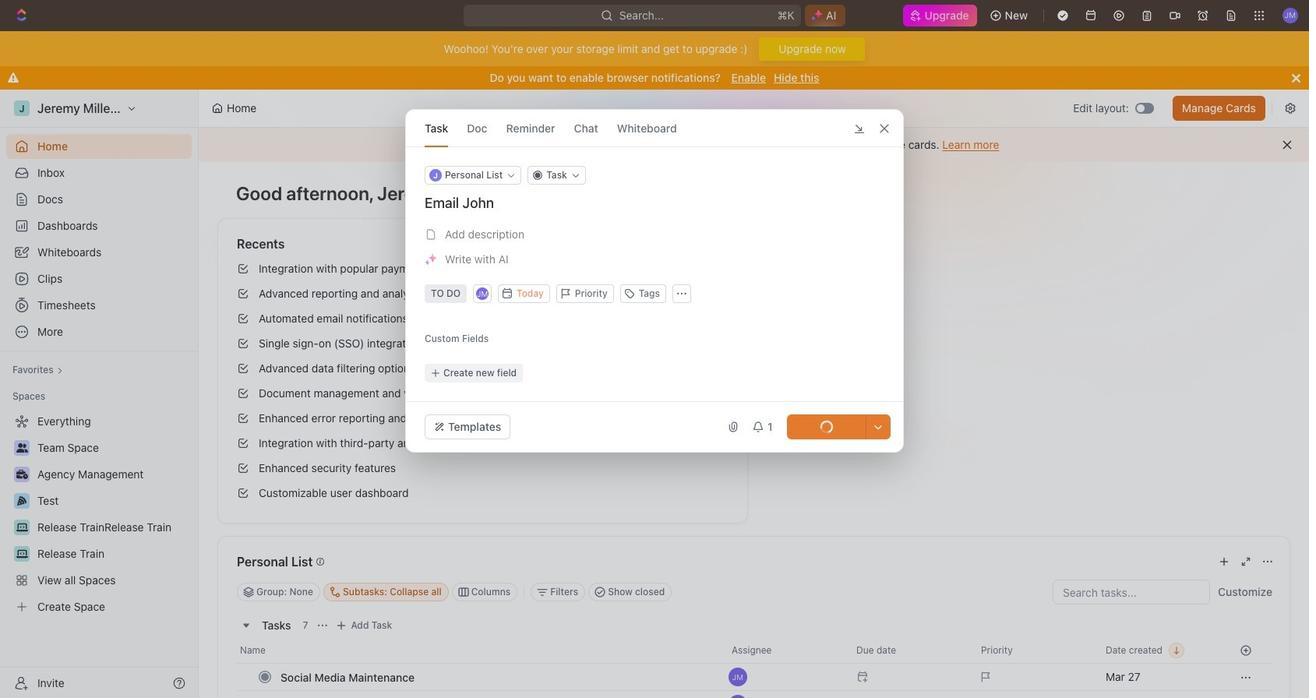 Task type: describe. For each thing, give the bounding box(es) containing it.
Task Name text field
[[425, 194, 888, 213]]



Task type: vqa. For each thing, say whether or not it's contained in the screenshot.
Automation
no



Task type: locate. For each thing, give the bounding box(es) containing it.
dialog
[[405, 109, 904, 453]]

tree
[[6, 409, 192, 620]]

tree inside sidebar navigation
[[6, 409, 192, 620]]

alert
[[199, 128, 1309, 162]]

Search tasks... text field
[[1054, 581, 1210, 604]]

sidebar navigation
[[0, 90, 199, 698]]



